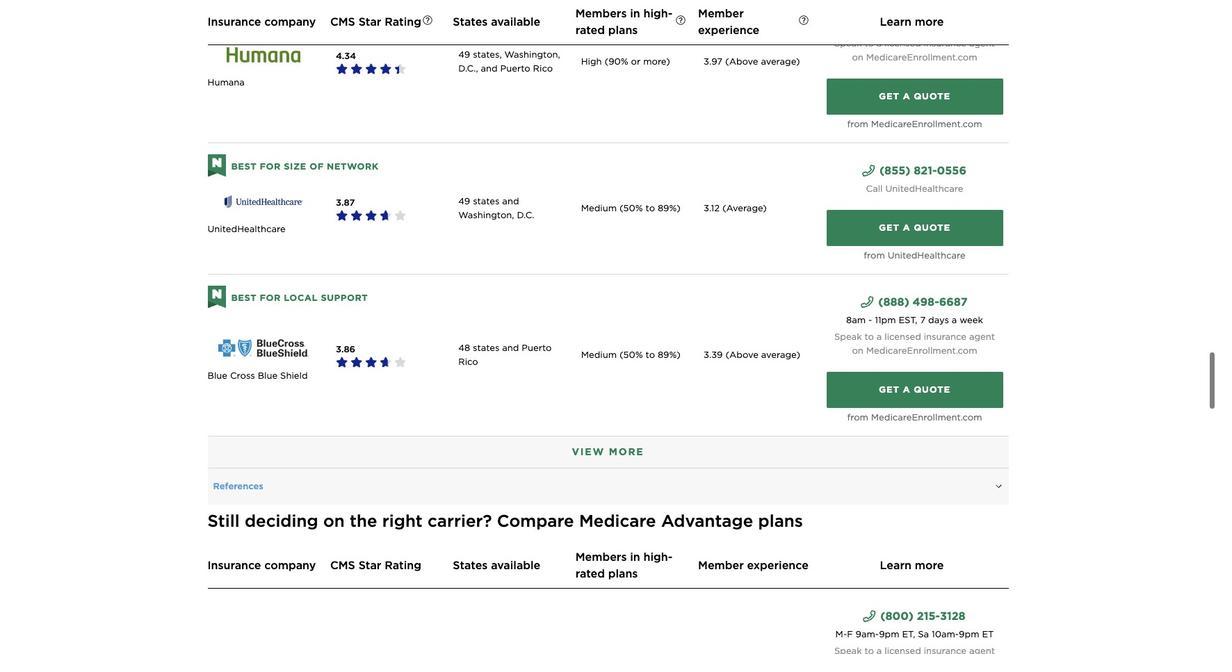Task type: vqa. For each thing, say whether or not it's contained in the screenshot.
4.7 One's
no



Task type: locate. For each thing, give the bounding box(es) containing it.
1 average) from the top
[[761, 56, 800, 67]]

2 vertical spatial get a quote link
[[826, 372, 1003, 408]]

9pm left et,
[[879, 629, 900, 640]]

2 states from the top
[[473, 343, 500, 353]]

cms down "the"
[[330, 559, 355, 572]]

1 49 from the top
[[458, 49, 470, 60]]

0 vertical spatial (above
[[725, 56, 758, 67]]

1 more from the top
[[915, 15, 944, 29]]

states up states,
[[453, 15, 488, 29]]

cms star rating up 4.34
[[330, 15, 421, 29]]

2 vertical spatial from
[[847, 412, 868, 423]]

0 vertical spatial 89%)
[[658, 203, 681, 213]]

1 vertical spatial days
[[928, 315, 949, 325]]

1 best from the top
[[231, 161, 257, 172]]

medium (50% to 89%) for (855) 821-0556
[[581, 203, 681, 213]]

0 vertical spatial learn
[[880, 15, 912, 29]]

0 vertical spatial 8am
[[846, 21, 866, 32]]

learn more
[[880, 15, 944, 29], [880, 559, 944, 572]]

blue
[[208, 370, 227, 381], [258, 370, 278, 381]]

for for (888)
[[260, 293, 281, 303]]

d.c.
[[517, 210, 534, 220]]

insurance company
[[208, 15, 316, 29], [208, 559, 316, 572]]

0 vertical spatial 7
[[920, 21, 926, 32]]

0 vertical spatial est,
[[899, 21, 918, 32]]

0 vertical spatial (50%
[[620, 203, 643, 213]]

available
[[491, 15, 540, 29], [491, 559, 540, 572]]

average)
[[761, 56, 800, 67], [761, 350, 800, 360]]

0 vertical spatial plans
[[608, 24, 638, 37]]

right
[[382, 511, 423, 531]]

0 vertical spatial washington,
[[505, 49, 560, 60]]

local
[[284, 293, 318, 303]]

-
[[869, 21, 872, 32], [869, 315, 872, 325]]

9pm left et
[[959, 629, 979, 640]]

49 inside 49 states and washington, d.c.
[[458, 196, 470, 206]]

more
[[609, 446, 644, 457]]

and inside 48 states and puerto rico
[[502, 343, 519, 353]]

2 licensed from the top
[[885, 331, 921, 342]]

1 rating from the top
[[385, 15, 421, 29]]

1 in from the top
[[630, 7, 640, 20]]

89%)
[[658, 203, 681, 213], [658, 350, 681, 360]]

3 get a quote from the top
[[879, 384, 951, 395]]

1 states from the top
[[473, 196, 500, 206]]

1 vertical spatial cms
[[330, 559, 355, 572]]

2 star from the top
[[359, 559, 381, 572]]

shield
[[280, 370, 308, 381]]

company up humana medicare advantage - me image
[[264, 15, 316, 29]]

2 get a quote from the top
[[879, 222, 951, 233]]

states for (855) 821-0556
[[473, 196, 500, 206]]

3.86
[[336, 344, 355, 354]]

7
[[920, 21, 926, 32], [920, 315, 926, 325]]

and right 48
[[502, 343, 519, 353]]

rated up high
[[576, 24, 605, 37]]

best for local support
[[231, 293, 368, 303]]

1 vertical spatial (50%
[[620, 350, 643, 360]]

from medicareenrollment.com for speak to a licensed insurance agent on medicareenrollment.com
[[847, 119, 982, 129]]

2 11pm from the top
[[875, 315, 896, 325]]

0 vertical spatial states available
[[453, 15, 540, 29]]

for for (855)
[[260, 161, 281, 172]]

2 states from the top
[[453, 559, 488, 572]]

2 more from the top
[[915, 559, 944, 572]]

1 members from the top
[[576, 7, 627, 20]]

unitedhealthcare up 498-
[[888, 250, 966, 261]]

1 vertical spatial 8am - 11pm est, 7 days a week speak to a licensed insurance agent on medicareenrollment.com
[[834, 315, 995, 356]]

members up high
[[576, 7, 627, 20]]

1 available from the top
[[491, 15, 540, 29]]

89%) left 3.39
[[658, 350, 681, 360]]

a
[[952, 21, 957, 32], [877, 38, 882, 48], [952, 315, 957, 325], [877, 331, 882, 342]]

states available up states,
[[453, 15, 540, 29]]

2 vertical spatial get
[[879, 384, 900, 395]]

1 vertical spatial high-
[[644, 551, 673, 564]]

1 vertical spatial insurance company
[[208, 559, 316, 572]]

1 member from the top
[[698, 7, 744, 20]]

1 vertical spatial members
[[576, 551, 627, 564]]

1 vertical spatial rico
[[458, 356, 478, 367]]

best up unitedhealthcare medicare advantage - uhc image
[[231, 161, 257, 172]]

support
[[321, 293, 368, 303]]

cms star rating
[[330, 15, 421, 29], [330, 559, 421, 572]]

2 a from the top
[[903, 222, 911, 233]]

1 high- from the top
[[644, 7, 673, 20]]

1 vertical spatial cms star rating
[[330, 559, 421, 572]]

1 vertical spatial -
[[869, 315, 872, 325]]

1 insurance company from the top
[[208, 15, 316, 29]]

0 vertical spatial from medicareenrollment.com
[[847, 119, 982, 129]]

2 get from the top
[[879, 222, 900, 233]]

0 vertical spatial member
[[698, 7, 744, 20]]

0 vertical spatial 11pm
[[875, 21, 896, 32]]

on
[[852, 52, 864, 62], [852, 345, 864, 356], [323, 511, 345, 531]]

average) for 3.97 (above average)
[[761, 56, 800, 67]]

members down medicare at the bottom of page
[[576, 551, 627, 564]]

rico down 48
[[458, 356, 478, 367]]

and up "d.c."
[[502, 196, 519, 206]]

and
[[481, 63, 498, 73], [502, 196, 519, 206], [502, 343, 519, 353]]

2 89%) from the top
[[658, 350, 681, 360]]

members in high- rated plans down medicare at the bottom of page
[[576, 551, 673, 580]]

1 insurance from the top
[[924, 38, 967, 48]]

states available down still deciding on the right carrier? compare medicare advantage plans
[[453, 559, 540, 572]]

0 vertical spatial on
[[852, 52, 864, 62]]

member experience up 3.97
[[698, 7, 760, 37]]

member up 3.97
[[698, 7, 744, 20]]

0 horizontal spatial rico
[[458, 356, 478, 367]]

0 vertical spatial insurance
[[924, 38, 967, 48]]

11pm
[[875, 21, 896, 32], [875, 315, 896, 325]]

2 member from the top
[[698, 559, 744, 572]]

washington, right states,
[[505, 49, 560, 60]]

0 vertical spatial get a quote link
[[826, 78, 1003, 114]]

1 vertical spatial in
[[630, 551, 640, 564]]

star
[[359, 15, 381, 29], [359, 559, 381, 572]]

89%) for (888) 498-6687
[[658, 350, 681, 360]]

member experience down 'advantage'
[[698, 559, 809, 572]]

in up or
[[630, 7, 640, 20]]

0 vertical spatial -
[[869, 21, 872, 32]]

get for (888)
[[879, 384, 900, 395]]

(888)
[[878, 295, 909, 309]]

1 cms from the top
[[330, 15, 355, 29]]

high- up more)
[[644, 7, 673, 20]]

0 vertical spatial members in high- rated plans
[[576, 7, 673, 37]]

2 9pm from the left
[[959, 629, 979, 640]]

states down carrier?
[[453, 559, 488, 572]]

3128
[[940, 610, 966, 623]]

1 - from the top
[[869, 21, 872, 32]]

insurance up humana medicare advantage - me image
[[208, 15, 261, 29]]

for
[[260, 161, 281, 172], [260, 293, 281, 303]]

3 get a quote link from the top
[[826, 372, 1003, 408]]

insurance
[[208, 15, 261, 29], [208, 559, 261, 572]]

company down deciding
[[264, 559, 316, 572]]

a
[[903, 91, 911, 101], [903, 222, 911, 233], [903, 384, 911, 395]]

2 est, from the top
[[899, 315, 918, 325]]

1 vertical spatial washington,
[[458, 210, 514, 220]]

get a quote link for 821-
[[826, 210, 1003, 246]]

0 vertical spatial rated
[[576, 24, 605, 37]]

2 49 from the top
[[458, 196, 470, 206]]

1 week from the top
[[960, 21, 983, 32]]

unitedhealthcare down unitedhealthcare medicare advantage - uhc image
[[208, 224, 286, 234]]

0 vertical spatial insurance company
[[208, 15, 316, 29]]

0 vertical spatial agent
[[969, 38, 995, 48]]

available down still deciding on the right carrier? compare medicare advantage plans
[[491, 559, 540, 572]]

1 vertical spatial and
[[502, 196, 519, 206]]

deciding
[[245, 511, 318, 531]]

0 vertical spatial members
[[576, 7, 627, 20]]

rico
[[533, 63, 553, 73], [458, 356, 478, 367]]

0 vertical spatial states
[[453, 15, 488, 29]]

states inside 49 states and washington, d.c.
[[473, 196, 500, 206]]

still
[[208, 511, 240, 531]]

0 vertical spatial get
[[879, 91, 900, 101]]

agent
[[969, 38, 995, 48], [969, 331, 995, 342]]

medium
[[581, 203, 617, 213], [581, 350, 617, 360]]

(855) 821-0556 link
[[860, 162, 969, 179]]

available up 49 states, washington, d.c., and puerto rico
[[491, 15, 540, 29]]

view
[[572, 446, 605, 457]]

0 vertical spatial in
[[630, 7, 640, 20]]

1 speak from the top
[[834, 38, 862, 48]]

average) right 3.97
[[761, 56, 800, 67]]

insurance
[[924, 38, 967, 48], [924, 331, 967, 342]]

2 vertical spatial a
[[903, 384, 911, 395]]

2 insurance company from the top
[[208, 559, 316, 572]]

2 medium (50% to 89%) from the top
[[581, 350, 681, 360]]

0 vertical spatial member experience
[[698, 7, 760, 37]]

members in high- rated plans up high (90% or more)
[[576, 7, 673, 37]]

1 agent from the top
[[969, 38, 995, 48]]

1 vertical spatial medium (50% to 89%)
[[581, 350, 681, 360]]

(800) 215-3128 link
[[861, 608, 968, 625]]

quote for 6687
[[914, 384, 951, 395]]

8am - 11pm est, 7 days a week speak to a licensed insurance agent on medicareenrollment.com
[[834, 21, 995, 62], [834, 315, 995, 356]]

0 horizontal spatial blue
[[208, 370, 227, 381]]

unitedhealthcare medicare advantage - uhc image
[[208, 181, 319, 222]]

states inside 48 states and puerto rico
[[473, 343, 500, 353]]

1 medium (50% to 89%) from the top
[[581, 203, 681, 213]]

1 (50% from the top
[[620, 203, 643, 213]]

and inside 49 states and washington, d.c.
[[502, 196, 519, 206]]

rating
[[385, 15, 421, 29], [385, 559, 421, 572]]

1 vertical spatial puerto
[[522, 343, 552, 353]]

speak
[[834, 38, 862, 48], [834, 331, 862, 342]]

unitedhealthcare for from unitedhealthcare
[[888, 250, 966, 261]]

3 get from the top
[[879, 384, 900, 395]]

blue right cross
[[258, 370, 278, 381]]

1 vertical spatial learn
[[880, 559, 912, 572]]

1 vertical spatial rating
[[385, 559, 421, 572]]

2 best from the top
[[231, 293, 257, 303]]

compare
[[497, 511, 574, 531]]

1 vertical spatial week
[[960, 315, 983, 325]]

2 member experience from the top
[[698, 559, 809, 572]]

1 vertical spatial rated
[[576, 567, 605, 580]]

humana medicare advantage - me image
[[208, 34, 319, 76]]

insurance down still
[[208, 559, 261, 572]]

0 vertical spatial cms star rating
[[330, 15, 421, 29]]

company
[[264, 15, 316, 29], [264, 559, 316, 572]]

3 quote from the top
[[914, 384, 951, 395]]

0 vertical spatial get a quote
[[879, 91, 951, 101]]

2 medium from the top
[[581, 350, 617, 360]]

1 star from the top
[[359, 15, 381, 29]]

best
[[231, 161, 257, 172], [231, 293, 257, 303]]

215-
[[917, 610, 940, 623]]

1 vertical spatial 7
[[920, 315, 926, 325]]

1 vertical spatial more
[[915, 559, 944, 572]]

49 states, washington, d.c., and puerto rico
[[458, 49, 560, 73]]

2 for from the top
[[260, 293, 281, 303]]

(above right 3.39
[[726, 350, 759, 360]]

1 est, from the top
[[899, 21, 918, 32]]

week
[[960, 21, 983, 32], [960, 315, 983, 325]]

0 vertical spatial available
[[491, 15, 540, 29]]

size
[[284, 161, 307, 172]]

89%) left 3.12
[[658, 203, 681, 213]]

0 vertical spatial a
[[903, 91, 911, 101]]

9am-
[[856, 629, 879, 640]]

2 quote from the top
[[914, 222, 951, 233]]

(above right 3.97
[[725, 56, 758, 67]]

49 inside 49 states, washington, d.c., and puerto rico
[[458, 49, 470, 60]]

3.97 (above average)
[[704, 56, 800, 67]]

0 vertical spatial states
[[473, 196, 500, 206]]

0 vertical spatial week
[[960, 21, 983, 32]]

and down states,
[[481, 63, 498, 73]]

1 vertical spatial licensed
[[885, 331, 921, 342]]

1 from medicareenrollment.com from the top
[[847, 119, 982, 129]]

1 vertical spatial medium
[[581, 350, 617, 360]]

rated down medicare at the bottom of page
[[576, 567, 605, 580]]

average) right 3.39
[[761, 350, 800, 360]]

best for (855)
[[231, 161, 257, 172]]

3 a from the top
[[903, 384, 911, 395]]

4.34
[[336, 51, 356, 61]]

1 vertical spatial est,
[[899, 315, 918, 325]]

0 vertical spatial high-
[[644, 7, 673, 20]]

more
[[915, 15, 944, 29], [915, 559, 944, 572]]

states,
[[473, 49, 502, 60]]

1 vertical spatial member
[[698, 559, 744, 572]]

1 vertical spatial for
[[260, 293, 281, 303]]

3.87
[[336, 197, 355, 208]]

blue left cross
[[208, 370, 227, 381]]

1 vertical spatial 49
[[458, 196, 470, 206]]

(average)
[[722, 203, 767, 213]]

(above
[[725, 56, 758, 67], [726, 350, 759, 360]]

washington, inside 49 states and washington, d.c.
[[458, 210, 514, 220]]

plans
[[608, 24, 638, 37], [758, 511, 803, 531], [608, 567, 638, 580]]

1 11pm from the top
[[875, 21, 896, 32]]

more)
[[643, 56, 670, 67]]

for left the local
[[260, 293, 281, 303]]

a for (855)
[[903, 222, 911, 233]]

and for (855) 821-0556
[[502, 196, 519, 206]]

1 vertical spatial get
[[879, 222, 900, 233]]

in down medicare at the bottom of page
[[630, 551, 640, 564]]

best for size of network
[[231, 161, 379, 172]]

1 for from the top
[[260, 161, 281, 172]]

0 vertical spatial licensed
[[885, 38, 921, 48]]

in
[[630, 7, 640, 20], [630, 551, 640, 564]]

1 horizontal spatial 9pm
[[959, 629, 979, 640]]

2 learn more from the top
[[880, 559, 944, 572]]

1 medium from the top
[[581, 203, 617, 213]]

get a quote for 821-
[[879, 222, 951, 233]]

1 vertical spatial get a quote
[[879, 222, 951, 233]]

medium for (888)
[[581, 350, 617, 360]]

member down 'advantage'
[[698, 559, 744, 572]]

(50%
[[620, 203, 643, 213], [620, 350, 643, 360]]

unitedhealthcare down "821-"
[[886, 183, 963, 194]]

high-
[[644, 7, 673, 20], [644, 551, 673, 564]]

0 vertical spatial for
[[260, 161, 281, 172]]

experience
[[698, 24, 760, 37], [747, 559, 809, 572]]

0 vertical spatial medium
[[581, 203, 617, 213]]

49
[[458, 49, 470, 60], [458, 196, 470, 206]]

member
[[698, 7, 744, 20], [698, 559, 744, 572]]

members
[[576, 7, 627, 20], [576, 551, 627, 564]]

1 get a quote link from the top
[[826, 78, 1003, 114]]

washington, inside 49 states, washington, d.c., and puerto rico
[[505, 49, 560, 60]]

1 vertical spatial insurance
[[208, 559, 261, 572]]

0 vertical spatial rico
[[533, 63, 553, 73]]

best up blue cross blue shield medicare advantage - me image
[[231, 293, 257, 303]]

1 vertical spatial insurance
[[924, 331, 967, 342]]

1 vertical spatial get a quote link
[[826, 210, 1003, 246]]

3.12
[[704, 203, 720, 213]]

cms star rating down "the"
[[330, 559, 421, 572]]

0 vertical spatial speak
[[834, 38, 862, 48]]

1 vertical spatial quote
[[914, 222, 951, 233]]

get a quote link
[[826, 78, 1003, 114], [826, 210, 1003, 246], [826, 372, 1003, 408]]

high- down medicare at the bottom of page
[[644, 551, 673, 564]]

2 (50% from the top
[[620, 350, 643, 360]]

1 vertical spatial 8am
[[846, 315, 866, 325]]

cms up 4.34
[[330, 15, 355, 29]]

insurance company down deciding
[[208, 559, 316, 572]]

1 states from the top
[[453, 15, 488, 29]]

0 vertical spatial unitedhealthcare
[[886, 183, 963, 194]]

washington,
[[505, 49, 560, 60], [458, 210, 514, 220]]

2 week from the top
[[960, 315, 983, 325]]

1 vertical spatial states
[[453, 559, 488, 572]]

0 vertical spatial more
[[915, 15, 944, 29]]

members in high- rated plans
[[576, 7, 673, 37], [576, 551, 673, 580]]

1 vertical spatial company
[[264, 559, 316, 572]]

2 insurance from the top
[[924, 331, 967, 342]]

9pm
[[879, 629, 900, 640], [959, 629, 979, 640]]

blue cross blue shield medicare advantage - me image
[[208, 327, 319, 369]]

1 vertical spatial states available
[[453, 559, 540, 572]]

1 vertical spatial best
[[231, 293, 257, 303]]

0 vertical spatial cms
[[330, 15, 355, 29]]

1 learn more from the top
[[880, 15, 944, 29]]

washington, left "d.c."
[[458, 210, 514, 220]]

1 vertical spatial on
[[852, 345, 864, 356]]

2 get a quote link from the top
[[826, 210, 1003, 246]]

rico left high
[[533, 63, 553, 73]]

1 vertical spatial members in high- rated plans
[[576, 551, 673, 580]]

48
[[458, 343, 470, 353]]

insurance company up humana medicare advantage - me image
[[208, 15, 316, 29]]

0 vertical spatial star
[[359, 15, 381, 29]]

0 vertical spatial rating
[[385, 15, 421, 29]]

for left size
[[260, 161, 281, 172]]

0 vertical spatial quote
[[914, 91, 951, 101]]

1 member experience from the top
[[698, 7, 760, 37]]

get a quote
[[879, 91, 951, 101], [879, 222, 951, 233], [879, 384, 951, 395]]

1 members in high- rated plans from the top
[[576, 7, 673, 37]]

unitedhealthcare for call unitedhealthcare
[[886, 183, 963, 194]]

1 vertical spatial 11pm
[[875, 315, 896, 325]]

(90%
[[605, 56, 628, 67]]

best for (888)
[[231, 293, 257, 303]]

1 vertical spatial 89%)
[[658, 350, 681, 360]]

medium (50% to 89%)
[[581, 203, 681, 213], [581, 350, 681, 360]]

1 89%) from the top
[[658, 203, 681, 213]]

rico inside 49 states, washington, d.c., and puerto rico
[[533, 63, 553, 73]]

1 horizontal spatial blue
[[258, 370, 278, 381]]

1 vertical spatial average)
[[761, 350, 800, 360]]



Task type: describe. For each thing, give the bounding box(es) containing it.
puerto inside 49 states, washington, d.c., and puerto rico
[[500, 63, 530, 73]]

2 vertical spatial on
[[323, 511, 345, 531]]

2 in from the top
[[630, 551, 640, 564]]

2 learn from the top
[[880, 559, 912, 572]]

2 8am - 11pm est, 7 days a week speak to a licensed insurance agent on medicareenrollment.com from the top
[[834, 315, 995, 356]]

2 blue from the left
[[258, 370, 278, 381]]

2 insurance from the top
[[208, 559, 261, 572]]

and inside 49 states, washington, d.c., and puerto rico
[[481, 63, 498, 73]]

2 rating from the top
[[385, 559, 421, 572]]

medium for (855)
[[581, 203, 617, 213]]

2 available from the top
[[491, 559, 540, 572]]

states for (888) 498-6687
[[473, 343, 500, 353]]

1 learn from the top
[[880, 15, 912, 29]]

member inside the member experience
[[698, 7, 744, 20]]

49 states and washington, d.c.
[[458, 196, 534, 220]]

the
[[350, 511, 377, 531]]

1 blue from the left
[[208, 370, 227, 381]]

(above for 3.39
[[726, 350, 759, 360]]

view more
[[572, 446, 644, 457]]

1 days from the top
[[928, 21, 949, 32]]

advantage
[[661, 511, 753, 531]]

2 members from the top
[[576, 551, 627, 564]]

sa
[[918, 629, 929, 640]]

1 rated from the top
[[576, 24, 605, 37]]

48 states and puerto rico
[[458, 343, 552, 367]]

puerto inside 48 states and puerto rico
[[522, 343, 552, 353]]

medicare
[[579, 511, 656, 531]]

call
[[866, 183, 883, 194]]

1 get from the top
[[879, 91, 900, 101]]

get for (855)
[[879, 222, 900, 233]]

(50% for (888) 498-6687
[[620, 350, 643, 360]]

(800) 215-3128
[[881, 610, 966, 623]]

2 high- from the top
[[644, 551, 673, 564]]

2 8am from the top
[[846, 315, 866, 325]]

get a quote link for 498-
[[826, 372, 1003, 408]]

1 licensed from the top
[[885, 38, 921, 48]]

(888) 498-6687 link
[[859, 294, 971, 311]]

get a quote for 498-
[[879, 384, 951, 395]]

network
[[327, 161, 379, 172]]

blue cross blue shield
[[208, 370, 308, 381]]

from medicareenrollment.com for 8am - 11pm est, 7 days a week
[[847, 412, 982, 423]]

821-
[[914, 164, 937, 177]]

2 vertical spatial plans
[[608, 567, 638, 580]]

2 rated from the top
[[576, 567, 605, 580]]

(50% for (855) 821-0556
[[620, 203, 643, 213]]

2 company from the top
[[264, 559, 316, 572]]

(855)
[[880, 164, 911, 177]]

0 vertical spatial from
[[847, 119, 868, 129]]

high
[[581, 56, 602, 67]]

(800)
[[881, 610, 914, 623]]

6687
[[939, 295, 968, 309]]

2 cms from the top
[[330, 559, 355, 572]]

m-f 9am-9pm et, sa 10am-9pm et
[[836, 629, 994, 640]]

89%) for (855) 821-0556
[[658, 203, 681, 213]]

1 cms star rating from the top
[[330, 15, 421, 29]]

call unitedhealthcare
[[866, 183, 963, 194]]

1 company from the top
[[264, 15, 316, 29]]

carrier?
[[428, 511, 492, 531]]

average) for 3.39 (above average)
[[761, 350, 800, 360]]

humana
[[208, 77, 245, 87]]

(888) 498-6687
[[878, 295, 968, 309]]

m-
[[836, 629, 847, 640]]

rico inside 48 states and puerto rico
[[458, 356, 478, 367]]

quote for 0556
[[914, 222, 951, 233]]

1 states available from the top
[[453, 15, 540, 29]]

references button
[[213, 468, 1003, 505]]

2 agent from the top
[[969, 331, 995, 342]]

1 7 from the top
[[920, 21, 926, 32]]

and for (888) 498-6687
[[502, 343, 519, 353]]

2 states available from the top
[[453, 559, 540, 572]]

d.c.,
[[458, 63, 478, 73]]

49 for 49 states and washington, d.c.
[[458, 196, 470, 206]]

from for (855)
[[864, 250, 885, 261]]

1 vertical spatial plans
[[758, 511, 803, 531]]

view more button
[[208, 436, 1009, 468]]

49 for 49 states, washington, d.c., and puerto rico
[[458, 49, 470, 60]]

(above for 3.97
[[725, 56, 758, 67]]

10am-
[[932, 629, 959, 640]]

from unitedhealthcare
[[864, 250, 966, 261]]

1 9pm from the left
[[879, 629, 900, 640]]

2 members in high- rated plans from the top
[[576, 551, 673, 580]]

1 8am - 11pm est, 7 days a week speak to a licensed insurance agent on medicareenrollment.com from the top
[[834, 21, 995, 62]]

(855) 821-0556
[[880, 164, 967, 177]]

1 a from the top
[[903, 91, 911, 101]]

1 vertical spatial unitedhealthcare
[[208, 224, 286, 234]]

references
[[213, 481, 263, 491]]

1 get a quote from the top
[[879, 91, 951, 101]]

et,
[[902, 629, 915, 640]]

1 quote from the top
[[914, 91, 951, 101]]

3.97
[[704, 56, 723, 67]]

medium (50% to 89%) for (888) 498-6687
[[581, 350, 681, 360]]

et
[[982, 629, 994, 640]]

3.39 (above average)
[[704, 350, 800, 360]]

2 speak from the top
[[834, 331, 862, 342]]

a for (888)
[[903, 384, 911, 395]]

f
[[847, 629, 853, 640]]

cross
[[230, 370, 255, 381]]

still deciding on the right carrier? compare medicare advantage plans
[[208, 511, 803, 531]]

3.39
[[704, 350, 723, 360]]

or
[[631, 56, 641, 67]]

2 7 from the top
[[920, 315, 926, 325]]

0556
[[937, 164, 967, 177]]

2 cms star rating from the top
[[330, 559, 421, 572]]

1 vertical spatial experience
[[747, 559, 809, 572]]

498-
[[913, 295, 939, 309]]

high (90% or more)
[[581, 56, 670, 67]]

1 insurance from the top
[[208, 15, 261, 29]]

0 vertical spatial experience
[[698, 24, 760, 37]]

of
[[310, 161, 324, 172]]

1 8am from the top
[[846, 21, 866, 32]]

2 days from the top
[[928, 315, 949, 325]]

3.12 (average)
[[704, 203, 767, 213]]

from for (888)
[[847, 412, 868, 423]]

2 - from the top
[[869, 315, 872, 325]]



